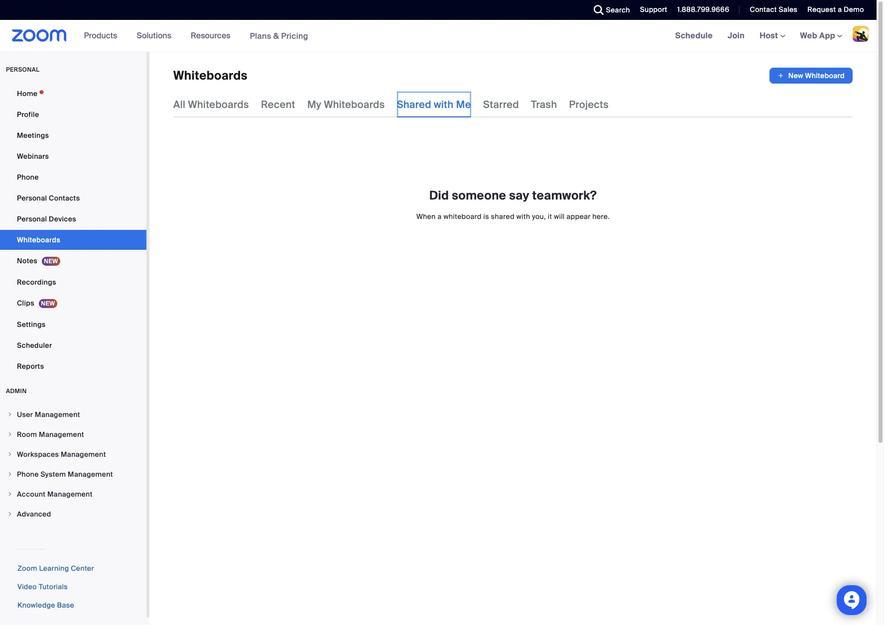 Task type: locate. For each thing, give the bounding box(es) containing it.
right image left the system
[[7, 472, 13, 478]]

scheduler link
[[0, 336, 146, 356]]

management up "phone system management" 'menu item'
[[61, 450, 106, 459]]

right image left workspaces
[[7, 452, 13, 458]]

0 horizontal spatial a
[[438, 212, 442, 221]]

1 horizontal spatial with
[[516, 212, 530, 221]]

trash
[[531, 98, 557, 111]]

right image inside room management menu item
[[7, 432, 13, 438]]

my whiteboards
[[307, 98, 385, 111]]

banner containing products
[[0, 20, 877, 52]]

shared
[[491, 212, 515, 221]]

0 vertical spatial right image
[[7, 432, 13, 438]]

room management menu item
[[0, 425, 146, 444]]

support
[[640, 5, 667, 14]]

management inside 'menu item'
[[68, 470, 113, 479]]

right image for room management
[[7, 432, 13, 438]]

1 vertical spatial personal
[[17, 215, 47, 224]]

management up advanced menu item
[[47, 490, 93, 499]]

pricing
[[281, 31, 308, 41]]

2 right image from the top
[[7, 452, 13, 458]]

personal menu menu
[[0, 84, 146, 378]]

you,
[[532, 212, 546, 221]]

2 phone from the top
[[17, 470, 39, 479]]

new whiteboard button
[[770, 68, 853, 84]]

search button
[[586, 0, 633, 20]]

personal down personal contacts
[[17, 215, 47, 224]]

1 vertical spatial right image
[[7, 472, 13, 478]]

1.888.799.9666 button
[[670, 0, 732, 20], [677, 5, 730, 14]]

whiteboards inside personal menu menu
[[17, 236, 60, 245]]

plans & pricing
[[250, 31, 308, 41]]

0 horizontal spatial with
[[434, 98, 454, 111]]

2 vertical spatial right image
[[7, 492, 13, 498]]

right image left user
[[7, 412, 13, 418]]

admin menu menu
[[0, 406, 146, 525]]

personal inside 'link'
[[17, 194, 47, 203]]

whiteboards
[[173, 68, 248, 83], [188, 98, 249, 111], [324, 98, 385, 111], [17, 236, 60, 245]]

my
[[307, 98, 321, 111]]

2 vertical spatial right image
[[7, 512, 13, 518]]

profile
[[17, 110, 39, 119]]

phone down webinars
[[17, 173, 39, 182]]

admin
[[6, 388, 27, 396]]

right image for workspaces management
[[7, 452, 13, 458]]

all whiteboards
[[173, 98, 249, 111]]

phone for phone
[[17, 173, 39, 182]]

a
[[838, 5, 842, 14], [438, 212, 442, 221]]

it
[[548, 212, 552, 221]]

right image inside 'workspaces management' menu item
[[7, 452, 13, 458]]

a for when
[[438, 212, 442, 221]]

zoom logo image
[[12, 29, 67, 42]]

new
[[789, 71, 804, 80]]

personal up personal devices
[[17, 194, 47, 203]]

2 right image from the top
[[7, 472, 13, 478]]

room
[[17, 430, 37, 439]]

resources button
[[191, 20, 235, 52]]

2 personal from the top
[[17, 215, 47, 224]]

right image left advanced
[[7, 512, 13, 518]]

0 vertical spatial phone
[[17, 173, 39, 182]]

1 right image from the top
[[7, 412, 13, 418]]

3 right image from the top
[[7, 512, 13, 518]]

request a demo
[[808, 5, 864, 14]]

a for request
[[838, 5, 842, 14]]

webinars
[[17, 152, 49, 161]]

contact
[[750, 5, 777, 14]]

management for account management
[[47, 490, 93, 499]]

zoom learning center link
[[17, 564, 94, 573]]

1 vertical spatial phone
[[17, 470, 39, 479]]

0 vertical spatial with
[[434, 98, 454, 111]]

request a demo link
[[800, 0, 877, 20], [808, 5, 864, 14]]

management down 'workspaces management' menu item
[[68, 470, 113, 479]]

clips link
[[0, 293, 146, 314]]

will
[[554, 212, 565, 221]]

right image for account management
[[7, 492, 13, 498]]

management up workspaces management
[[39, 430, 84, 439]]

1 vertical spatial with
[[516, 212, 530, 221]]

support link
[[633, 0, 670, 20], [640, 5, 667, 14]]

with left you, at the top of the page
[[516, 212, 530, 221]]

whiteboards up all whiteboards
[[173, 68, 248, 83]]

0 vertical spatial right image
[[7, 412, 13, 418]]

profile picture image
[[853, 26, 869, 42]]

right image inside user management menu item
[[7, 412, 13, 418]]

a left the demo
[[838, 5, 842, 14]]

knowledge
[[17, 601, 55, 610]]

demo
[[844, 5, 864, 14]]

phone for phone system management
[[17, 470, 39, 479]]

banner
[[0, 20, 877, 52]]

whiteboards down personal devices
[[17, 236, 60, 245]]

1 vertical spatial right image
[[7, 452, 13, 458]]

management up the room management
[[35, 410, 80, 419]]

web
[[800, 30, 817, 41]]

contacts
[[49, 194, 80, 203]]

right image
[[7, 432, 13, 438], [7, 452, 13, 458], [7, 492, 13, 498]]

personal for personal devices
[[17, 215, 47, 224]]

with
[[434, 98, 454, 111], [516, 212, 530, 221]]

phone up account
[[17, 470, 39, 479]]

home link
[[0, 84, 146, 104]]

someone
[[452, 188, 506, 203]]

solutions
[[137, 30, 171, 41]]

whiteboards link
[[0, 230, 146, 250]]

phone inside 'menu item'
[[17, 470, 39, 479]]

advanced menu item
[[0, 505, 146, 524]]

plans & pricing link
[[250, 31, 308, 41], [250, 31, 308, 41]]

learning
[[39, 564, 69, 573]]

right image left account
[[7, 492, 13, 498]]

right image for phone
[[7, 472, 13, 478]]

notes
[[17, 257, 37, 266]]

0 vertical spatial a
[[838, 5, 842, 14]]

1 personal from the top
[[17, 194, 47, 203]]

3 right image from the top
[[7, 492, 13, 498]]

did
[[429, 188, 449, 203]]

when a whiteboard is shared with you, it will appear here.
[[416, 212, 610, 221]]

right image
[[7, 412, 13, 418], [7, 472, 13, 478], [7, 512, 13, 518]]

whiteboards inside "application"
[[173, 68, 248, 83]]

with left the me
[[434, 98, 454, 111]]

right image inside "phone system management" 'menu item'
[[7, 472, 13, 478]]

recent
[[261, 98, 295, 111]]

1 horizontal spatial a
[[838, 5, 842, 14]]

notes link
[[0, 251, 146, 272]]

recordings
[[17, 278, 56, 287]]

user
[[17, 410, 33, 419]]

workspaces
[[17, 450, 59, 459]]

center
[[71, 564, 94, 573]]

personal
[[17, 194, 47, 203], [17, 215, 47, 224]]

phone inside personal menu menu
[[17, 173, 39, 182]]

1 vertical spatial a
[[438, 212, 442, 221]]

management
[[35, 410, 80, 419], [39, 430, 84, 439], [61, 450, 106, 459], [68, 470, 113, 479], [47, 490, 93, 499]]

did someone say teamwork?
[[429, 188, 597, 203]]

0 vertical spatial personal
[[17, 194, 47, 203]]

meetings link
[[0, 126, 146, 145]]

personal
[[6, 66, 40, 74]]

a right when
[[438, 212, 442, 221]]

when
[[416, 212, 436, 221]]

add image
[[778, 71, 785, 81]]

1 right image from the top
[[7, 432, 13, 438]]

right image inside account management menu item
[[7, 492, 13, 498]]

whiteboard
[[444, 212, 482, 221]]

right image left the room
[[7, 432, 13, 438]]

phone
[[17, 173, 39, 182], [17, 470, 39, 479]]

knowledge base
[[17, 601, 74, 610]]

1 phone from the top
[[17, 173, 39, 182]]

profile link
[[0, 105, 146, 125]]



Task type: vqa. For each thing, say whether or not it's contained in the screenshot.
Tabs of meeting tab list
no



Task type: describe. For each thing, give the bounding box(es) containing it.
video tutorials
[[17, 583, 68, 592]]

&
[[273, 31, 279, 41]]

products
[[84, 30, 117, 41]]

contact sales
[[750, 5, 798, 14]]

plans
[[250, 31, 271, 41]]

products button
[[84, 20, 122, 52]]

management for workspaces management
[[61, 450, 106, 459]]

join
[[728, 30, 745, 41]]

whiteboards application
[[173, 68, 853, 84]]

join link
[[720, 20, 752, 52]]

1.888.799.9666
[[677, 5, 730, 14]]

with inside tabs of all whiteboard page tab list
[[434, 98, 454, 111]]

teamwork?
[[532, 188, 597, 203]]

personal contacts
[[17, 194, 80, 203]]

host
[[760, 30, 780, 41]]

personal for personal contacts
[[17, 194, 47, 203]]

here.
[[593, 212, 610, 221]]

zoom learning center
[[17, 564, 94, 573]]

schedule link
[[668, 20, 720, 52]]

whiteboards right my
[[324, 98, 385, 111]]

account management menu item
[[0, 485, 146, 504]]

management for room management
[[39, 430, 84, 439]]

user management
[[17, 410, 80, 419]]

recordings link
[[0, 273, 146, 292]]

knowledge base link
[[17, 601, 74, 610]]

whiteboard
[[805, 71, 845, 80]]

video
[[17, 583, 37, 592]]

reports
[[17, 362, 44, 371]]

say
[[509, 188, 530, 203]]

new whiteboard
[[789, 71, 845, 80]]

personal devices
[[17, 215, 76, 224]]

phone system management menu item
[[0, 465, 146, 484]]

video tutorials link
[[17, 583, 68, 592]]

scheduler
[[17, 341, 52, 350]]

schedule
[[675, 30, 713, 41]]

right image for user
[[7, 412, 13, 418]]

projects
[[569, 98, 609, 111]]

phone system management
[[17, 470, 113, 479]]

all
[[173, 98, 186, 111]]

user management menu item
[[0, 406, 146, 424]]

settings
[[17, 320, 46, 329]]

right image inside advanced menu item
[[7, 512, 13, 518]]

resources
[[191, 30, 230, 41]]

sales
[[779, 5, 798, 14]]

is
[[483, 212, 489, 221]]

tabs of all whiteboard page tab list
[[173, 92, 609, 118]]

meetings
[[17, 131, 49, 140]]

workspaces management
[[17, 450, 106, 459]]

shared
[[397, 98, 431, 111]]

workspaces management menu item
[[0, 445, 146, 464]]

search
[[606, 5, 630, 14]]

personal contacts link
[[0, 188, 146, 208]]

me
[[456, 98, 471, 111]]

host button
[[760, 30, 785, 41]]

shared with me
[[397, 98, 471, 111]]

clips
[[17, 299, 34, 308]]

base
[[57, 601, 74, 610]]

system
[[41, 470, 66, 479]]

webinars link
[[0, 146, 146, 166]]

zoom
[[17, 564, 37, 573]]

settings link
[[0, 315, 146, 335]]

whiteboards right all
[[188, 98, 249, 111]]

personal devices link
[[0, 209, 146, 229]]

advanced
[[17, 510, 51, 519]]

account management
[[17, 490, 93, 499]]

tutorials
[[39, 583, 68, 592]]

phone link
[[0, 167, 146, 187]]

home
[[17, 89, 38, 98]]

meetings navigation
[[668, 20, 877, 52]]

app
[[819, 30, 835, 41]]

room management
[[17, 430, 84, 439]]

reports link
[[0, 357, 146, 377]]

appear
[[567, 212, 591, 221]]

request
[[808, 5, 836, 14]]

product information navigation
[[77, 20, 316, 52]]

devices
[[49, 215, 76, 224]]

management for user management
[[35, 410, 80, 419]]

web app button
[[800, 30, 842, 41]]



